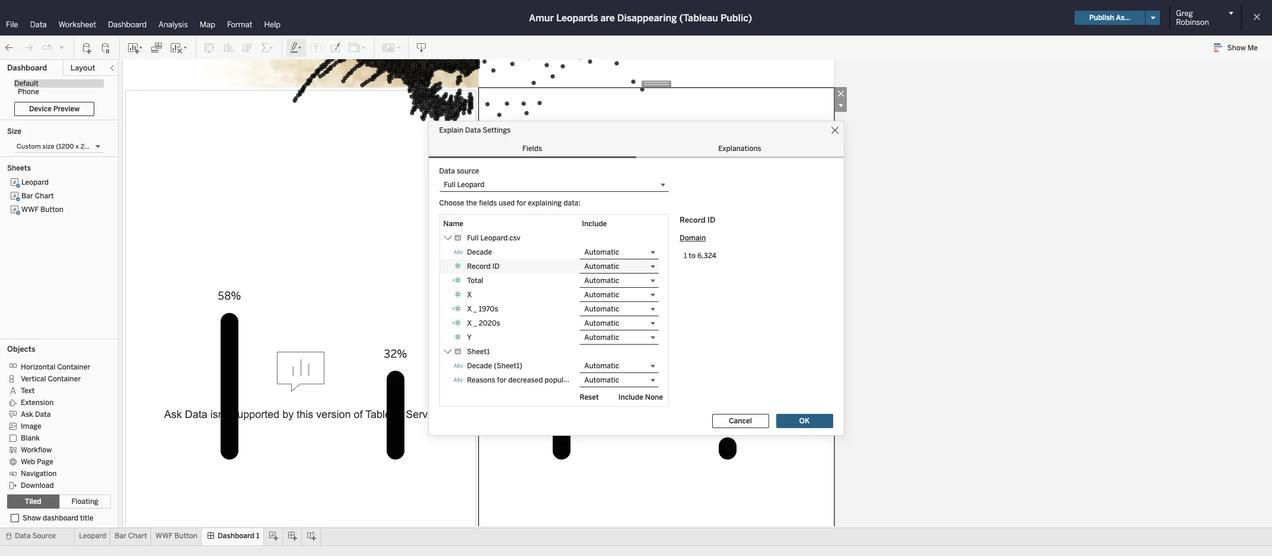 Task type: vqa. For each thing, say whether or not it's contained in the screenshot.
second Angela Drucioc "ICON"
no



Task type: describe. For each thing, give the bounding box(es) containing it.
format
[[227, 20, 252, 29]]

worksheet
[[59, 20, 96, 29]]

domain
[[680, 234, 706, 243]]

data source
[[439, 167, 479, 175]]

include none
[[618, 394, 663, 402]]

x
[[76, 143, 79, 151]]

1970s
[[479, 305, 498, 313]]

workflow
[[21, 447, 52, 455]]

custom size (1200 x 2000)
[[17, 143, 100, 151]]

bar chart inside list box
[[21, 192, 54, 200]]

full
[[467, 234, 479, 242]]

decade for decade (sheet1)
[[467, 362, 492, 370]]

name
[[443, 220, 463, 228]]

default
[[14, 79, 38, 88]]

fields
[[479, 199, 497, 207]]

page
[[37, 458, 53, 467]]

x _ 1970s
[[467, 305, 498, 313]]

tiled
[[25, 498, 41, 507]]

ask data option
[[7, 409, 102, 421]]

clear sheet image
[[170, 42, 189, 54]]

image
[[21, 423, 41, 431]]

web
[[21, 458, 35, 467]]

map
[[200, 20, 215, 29]]

0 vertical spatial leopard
[[21, 179, 49, 187]]

device preview button
[[14, 102, 95, 116]]

sort descending image
[[241, 42, 253, 54]]

ask data
[[21, 411, 51, 419]]

download image
[[416, 42, 428, 54]]

1 vertical spatial leopard
[[79, 533, 106, 541]]

vertical
[[21, 375, 46, 384]]

1 vertical spatial dashboard
[[7, 63, 47, 72]]

fields
[[522, 144, 542, 153]]

0 horizontal spatial 1
[[256, 533, 259, 541]]

list box containing leopard
[[7, 176, 111, 336]]

1 inside explain data settings dialog
[[684, 252, 687, 260]]

dashboard 1
[[218, 533, 259, 541]]

web page
[[21, 458, 53, 467]]

vertical container option
[[7, 373, 102, 385]]

title
[[80, 515, 93, 523]]

to
[[689, 252, 696, 260]]

0 vertical spatial bar
[[21, 192, 33, 200]]

blank
[[21, 435, 40, 443]]

dashboard
[[43, 515, 78, 523]]

greg
[[1176, 9, 1193, 18]]

data for data
[[30, 20, 47, 29]]

0 vertical spatial dashboard
[[108, 20, 147, 29]]

objects list box
[[7, 358, 111, 492]]

_ for 2020s
[[473, 319, 477, 328]]

ok
[[799, 417, 810, 426]]

format workbook image
[[329, 42, 341, 54]]

download option
[[7, 480, 102, 492]]

blank option
[[7, 432, 102, 444]]

6,324
[[698, 252, 717, 260]]

workflow option
[[7, 444, 102, 456]]

duplicate image
[[151, 42, 163, 54]]

total
[[467, 277, 483, 285]]

source
[[457, 167, 479, 175]]

container for vertical container
[[48, 375, 81, 384]]

x _ 2020s
[[467, 319, 500, 328]]

swap rows and columns image
[[203, 42, 215, 54]]

me
[[1248, 44, 1258, 52]]

totals image
[[260, 42, 275, 54]]

ok button
[[776, 414, 833, 429]]

default phone
[[14, 79, 39, 96]]

ask
[[21, 411, 33, 419]]

extension
[[21, 399, 54, 407]]

file
[[6, 20, 18, 29]]

0 horizontal spatial record id
[[467, 262, 500, 271]]

collapse image
[[109, 65, 116, 72]]

analysis
[[159, 20, 188, 29]]

sort ascending image
[[222, 42, 234, 54]]

public)
[[721, 12, 752, 23]]

new worksheet image
[[127, 42, 144, 54]]

cancel button
[[712, 414, 769, 429]]

1 vertical spatial chart
[[128, 533, 147, 541]]

0 horizontal spatial wwf
[[21, 206, 39, 214]]

text option
[[7, 385, 102, 397]]

show dashboard title
[[23, 515, 93, 523]]

decreased
[[508, 376, 543, 385]]

publish as... button
[[1075, 11, 1145, 25]]

redo image
[[23, 42, 34, 54]]

device preview
[[29, 105, 80, 113]]

amur
[[529, 12, 554, 23]]

choose the fields used for explaining data:
[[439, 199, 581, 207]]

(tableau
[[679, 12, 718, 23]]

greg robinson
[[1176, 9, 1209, 27]]

0 vertical spatial for
[[517, 199, 526, 207]]

0 horizontal spatial record
[[467, 262, 491, 271]]

2000)
[[81, 143, 100, 151]]

reasons for decreased population
[[467, 376, 581, 385]]

explain data settings
[[439, 126, 511, 134]]

button inside list box
[[40, 206, 63, 214]]

fit image
[[348, 42, 367, 54]]

data:
[[564, 199, 581, 207]]

author control dialog tabs tab list
[[429, 139, 844, 158]]

image option
[[7, 421, 102, 432]]

_ for 1970s
[[473, 305, 477, 313]]

population
[[545, 376, 581, 385]]

used
[[499, 199, 515, 207]]

choose
[[439, 199, 464, 207]]

horizontal
[[21, 364, 56, 372]]

0 vertical spatial record
[[680, 216, 706, 225]]

x for x
[[467, 291, 472, 299]]

device
[[29, 105, 52, 113]]

none
[[645, 394, 663, 402]]

horizontal container option
[[7, 361, 102, 373]]

size
[[42, 143, 54, 151]]

the
[[466, 199, 477, 207]]

1 vertical spatial wwf
[[155, 533, 173, 541]]



Task type: locate. For each thing, give the bounding box(es) containing it.
1 vertical spatial decade
[[467, 362, 492, 370]]

1 horizontal spatial button
[[174, 533, 198, 541]]

0 horizontal spatial id
[[492, 262, 500, 271]]

1 horizontal spatial include
[[618, 394, 643, 402]]

web page option
[[7, 456, 102, 468]]

id down full leopard.csv
[[492, 262, 500, 271]]

wwf button
[[21, 206, 63, 214], [155, 533, 198, 541]]

y
[[467, 334, 472, 342]]

show down tiled
[[23, 515, 41, 523]]

0 horizontal spatial for
[[497, 376, 507, 385]]

objects
[[7, 345, 35, 354]]

show me
[[1228, 44, 1258, 52]]

1 vertical spatial show
[[23, 515, 41, 523]]

show left me
[[1228, 44, 1246, 52]]

data for data source
[[439, 167, 455, 175]]

horizontal container
[[21, 364, 90, 372]]

container up the vertical container option
[[57, 364, 90, 372]]

wwf button inside list box
[[21, 206, 63, 214]]

0 vertical spatial x
[[467, 291, 472, 299]]

include inside include none button
[[618, 394, 643, 402]]

bar chart
[[21, 192, 54, 200], [115, 533, 147, 541]]

decade for decade
[[467, 248, 492, 257]]

undo image
[[4, 42, 15, 54]]

reset
[[580, 394, 599, 402]]

x left 1970s
[[467, 305, 472, 313]]

sheets
[[7, 164, 31, 173]]

record id up domain
[[680, 216, 716, 225]]

2020s
[[479, 319, 500, 328]]

x down total
[[467, 291, 472, 299]]

0 vertical spatial _
[[473, 305, 477, 313]]

for right used
[[517, 199, 526, 207]]

0 horizontal spatial include
[[582, 220, 607, 228]]

highlight image
[[289, 42, 303, 54]]

2 _ from the top
[[473, 319, 477, 328]]

0 horizontal spatial wwf button
[[21, 206, 63, 214]]

data
[[30, 20, 47, 29], [465, 126, 481, 134], [439, 167, 455, 175], [35, 411, 51, 419], [15, 533, 31, 541]]

0 vertical spatial bar chart
[[21, 192, 54, 200]]

decade down full
[[467, 248, 492, 257]]

1 vertical spatial button
[[174, 533, 198, 541]]

0 horizontal spatial show
[[23, 515, 41, 523]]

container inside option
[[57, 364, 90, 372]]

wwf
[[21, 206, 39, 214], [155, 533, 173, 541]]

floating
[[71, 498, 99, 507]]

explaining
[[528, 199, 562, 207]]

navigation
[[21, 470, 57, 479]]

1 horizontal spatial bar
[[115, 533, 126, 541]]

1 vertical spatial marks. press enter to open the view data window.. use arrow keys to navigate data visualization elements. image
[[147, 229, 811, 461]]

extension option
[[7, 397, 102, 409]]

1 horizontal spatial for
[[517, 199, 526, 207]]

0 vertical spatial wwf button
[[21, 206, 63, 214]]

1 vertical spatial for
[[497, 376, 507, 385]]

0 horizontal spatial bar chart
[[21, 192, 54, 200]]

0 vertical spatial include
[[582, 220, 607, 228]]

record up domain
[[680, 216, 706, 225]]

2 decade from the top
[[467, 362, 492, 370]]

x for x _ 1970s
[[467, 305, 472, 313]]

1 horizontal spatial record
[[680, 216, 706, 225]]

show labels image
[[310, 42, 322, 54]]

phone
[[18, 88, 39, 96]]

reset button
[[566, 391, 613, 405]]

1 decade from the top
[[467, 248, 492, 257]]

0 vertical spatial marks. press enter to open the view data window.. use arrow keys to navigate data visualization elements. image
[[176, 0, 781, 149]]

1 vertical spatial x
[[467, 305, 472, 313]]

1 horizontal spatial show
[[1228, 44, 1246, 52]]

1 _ from the top
[[473, 305, 477, 313]]

0 horizontal spatial leopard
[[21, 179, 49, 187]]

leopards
[[556, 12, 598, 23]]

amur leopards are disappearing (tableau public)
[[529, 12, 752, 23]]

1 vertical spatial record
[[467, 262, 491, 271]]

explanations
[[718, 144, 762, 153]]

include for include
[[582, 220, 607, 228]]

text
[[21, 387, 35, 396]]

0 horizontal spatial button
[[40, 206, 63, 214]]

replay animation image
[[58, 44, 65, 51]]

show inside button
[[1228, 44, 1246, 52]]

new data source image
[[81, 42, 93, 54]]

0 vertical spatial chart
[[35, 192, 54, 200]]

0 vertical spatial button
[[40, 206, 63, 214]]

reasons
[[467, 376, 495, 385]]

application
[[119, 0, 1271, 557]]

0 horizontal spatial bar
[[21, 192, 33, 200]]

publish as...
[[1089, 14, 1131, 22]]

1 x from the top
[[467, 291, 472, 299]]

1 horizontal spatial wwf
[[155, 533, 173, 541]]

1 vertical spatial 1
[[256, 533, 259, 541]]

as...
[[1116, 14, 1131, 22]]

decade
[[467, 248, 492, 257], [467, 362, 492, 370]]

data source
[[15, 533, 56, 541]]

1 to 6,324
[[684, 252, 717, 260]]

0 vertical spatial record id
[[680, 216, 716, 225]]

1 horizontal spatial 1
[[684, 252, 687, 260]]

(1200
[[56, 143, 74, 151]]

1 horizontal spatial id
[[708, 216, 716, 225]]

1 vertical spatial bar chart
[[115, 533, 147, 541]]

include for include none
[[618, 394, 643, 402]]

0 vertical spatial wwf
[[21, 206, 39, 214]]

include
[[582, 220, 607, 228], [618, 394, 643, 402]]

_ left 1970s
[[473, 305, 477, 313]]

data for data source
[[15, 533, 31, 541]]

2 vertical spatial dashboard
[[218, 533, 254, 541]]

id
[[708, 216, 716, 225], [492, 262, 500, 271]]

show/hide cards image
[[382, 42, 401, 54]]

for down (sheet1)
[[497, 376, 507, 385]]

1 vertical spatial _
[[473, 319, 477, 328]]

explain data settings dialog
[[429, 121, 844, 436]]

robinson
[[1176, 18, 1209, 27]]

record
[[680, 216, 706, 225], [467, 262, 491, 271]]

bar
[[21, 192, 33, 200], [115, 533, 126, 541]]

marks. press enter to open the view data window.. use arrow keys to navigate data visualization elements. image
[[176, 0, 781, 149], [147, 229, 811, 461]]

2 x from the top
[[467, 305, 472, 313]]

1 horizontal spatial wwf button
[[155, 533, 198, 541]]

leopard down "title"
[[79, 533, 106, 541]]

0 horizontal spatial chart
[[35, 192, 54, 200]]

replay animation image
[[42, 42, 53, 54]]

1 horizontal spatial leopard
[[79, 533, 106, 541]]

1 vertical spatial record id
[[467, 262, 500, 271]]

1 horizontal spatial chart
[[128, 533, 147, 541]]

navigation option
[[7, 468, 102, 480]]

togglestate option group
[[7, 495, 111, 510]]

decade (sheet1)
[[467, 362, 522, 370]]

record up total
[[467, 262, 491, 271]]

pause auto updates image
[[100, 42, 112, 54]]

source
[[32, 533, 56, 541]]

container down the horizontal container
[[48, 375, 81, 384]]

more options image
[[835, 100, 847, 112]]

0 vertical spatial show
[[1228, 44, 1246, 52]]

1 horizontal spatial record id
[[680, 216, 716, 225]]

0 vertical spatial decade
[[467, 248, 492, 257]]

leopard.csv
[[480, 234, 521, 242]]

id up 6,324
[[708, 216, 716, 225]]

show for show dashboard title
[[23, 515, 41, 523]]

1 vertical spatial wwf button
[[155, 533, 198, 541]]

0 vertical spatial id
[[708, 216, 716, 225]]

_ left 2020s
[[473, 319, 477, 328]]

x for x _ 2020s
[[467, 319, 472, 328]]

0 vertical spatial 1
[[684, 252, 687, 260]]

show for show me
[[1228, 44, 1246, 52]]

3 x from the top
[[467, 319, 472, 328]]

preview
[[53, 105, 80, 113]]

container for horizontal container
[[57, 364, 90, 372]]

include none button
[[613, 391, 669, 405]]

layout
[[70, 63, 95, 72]]

x up y
[[467, 319, 472, 328]]

size
[[7, 128, 21, 136]]

2 vertical spatial x
[[467, 319, 472, 328]]

custom
[[17, 143, 41, 151]]

show me button
[[1209, 39, 1269, 57]]

0 vertical spatial container
[[57, 364, 90, 372]]

(sheet1)
[[494, 362, 522, 370]]

leopard down sheets
[[21, 179, 49, 187]]

container
[[57, 364, 90, 372], [48, 375, 81, 384]]

2 horizontal spatial dashboard
[[218, 533, 254, 541]]

chart inside list box
[[35, 192, 54, 200]]

1 vertical spatial include
[[618, 394, 643, 402]]

decade down sheet1
[[467, 362, 492, 370]]

button
[[40, 206, 63, 214], [174, 533, 198, 541]]

cancel
[[729, 417, 752, 426]]

1
[[684, 252, 687, 260], [256, 533, 259, 541]]

data inside option
[[35, 411, 51, 419]]

are
[[601, 12, 615, 23]]

0 horizontal spatial dashboard
[[7, 63, 47, 72]]

_
[[473, 305, 477, 313], [473, 319, 477, 328]]

1 horizontal spatial dashboard
[[108, 20, 147, 29]]

chart
[[35, 192, 54, 200], [128, 533, 147, 541]]

list box
[[7, 176, 111, 336]]

publish
[[1089, 14, 1115, 22]]

full leopard.csv
[[467, 234, 521, 242]]

sheet1
[[467, 348, 490, 356]]

record id up total
[[467, 262, 500, 271]]

1 vertical spatial bar
[[115, 533, 126, 541]]

disappearing
[[617, 12, 677, 23]]

vertical container
[[21, 375, 81, 384]]

settings
[[483, 126, 511, 134]]

remove from dashboard image
[[835, 87, 847, 100]]

1 vertical spatial container
[[48, 375, 81, 384]]

1 horizontal spatial bar chart
[[115, 533, 147, 541]]

1 vertical spatial id
[[492, 262, 500, 271]]

explain
[[439, 126, 463, 134]]

help
[[264, 20, 281, 29]]

container inside option
[[48, 375, 81, 384]]



